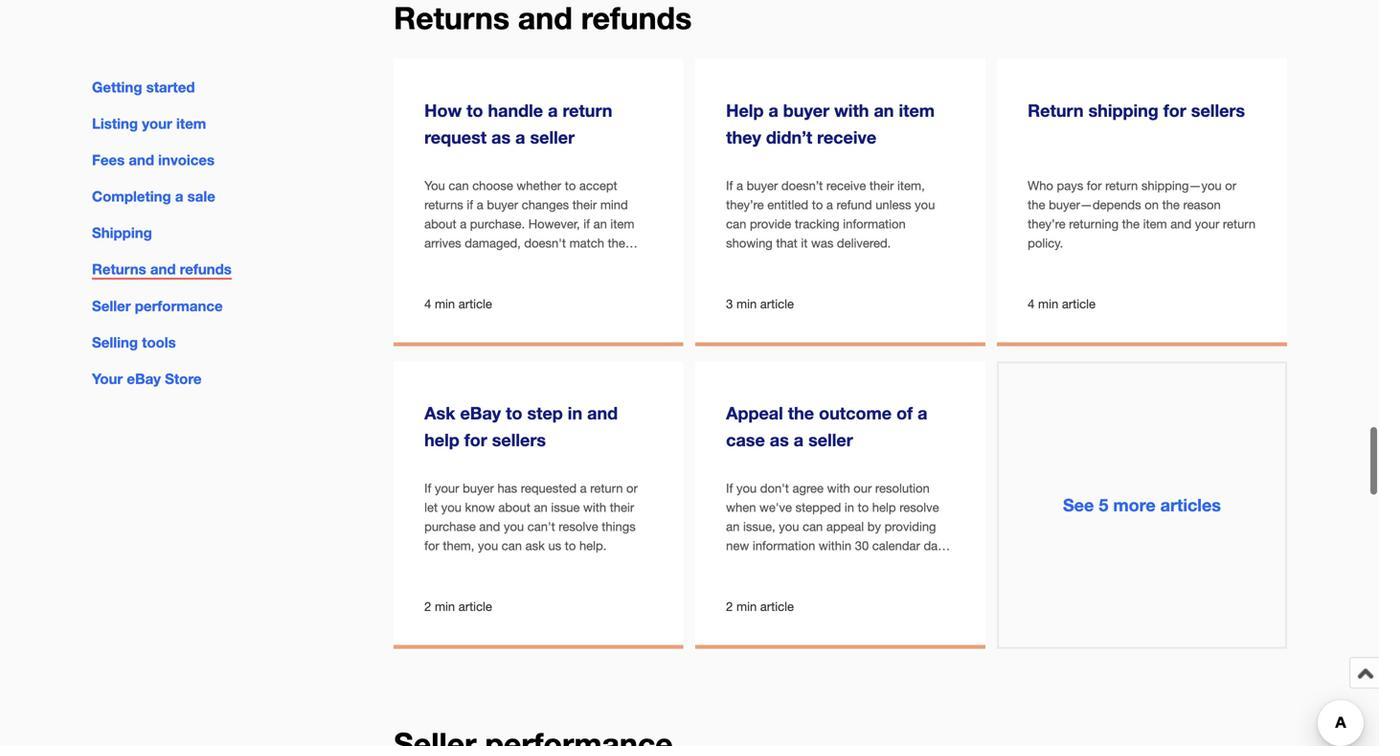 Task type: describe. For each thing, give the bounding box(es) containing it.
buyer down match
[[575, 255, 607, 270]]

seller performance link
[[92, 297, 223, 314]]

providing
[[885, 519, 936, 534]]

or inside who pays for return shipping—you or the buyer—depends on the reason they're returning the item and your return policy.
[[1226, 178, 1237, 193]]

to inside how to handle a return request as a seller
[[467, 100, 483, 121]]

policy.
[[1028, 235, 1064, 250]]

listing your item link
[[92, 115, 206, 132]]

tools
[[142, 334, 176, 351]]

invoices
[[158, 151, 215, 169]]

if for help a buyer with an item they didn't receive
[[726, 178, 733, 193]]

store
[[165, 370, 202, 387]]

on
[[1145, 197, 1159, 212]]

description,
[[460, 255, 526, 270]]

article for appeal the outcome of a case as a seller
[[760, 599, 794, 614]]

appeal the outcome of a case as a seller
[[726, 403, 928, 450]]

with inside "help a buyer with an item they didn't receive"
[[835, 100, 869, 121]]

if you don't agree with our resolution when we've stepped in to help resolve an issue, you can appeal by providing new information within 30 calendar days of the case being closed.
[[726, 481, 950, 572]]

can inside you can choose whether to accept returns if a buyer changes their mind about a purchase. however, if an item arrives damaged, doesn't match the listing description, or if the buyer receives the wrong item, you'll generally need to accept the return.
[[449, 178, 469, 193]]

in inside ask ebay to step in and help for sellers
[[568, 403, 583, 424]]

appeal
[[726, 403, 783, 424]]

how to handle a return request as a seller
[[425, 100, 613, 148]]

2 horizontal spatial if
[[584, 216, 590, 231]]

outcome
[[819, 403, 892, 424]]

match
[[570, 235, 604, 250]]

when
[[726, 500, 756, 515]]

sellers inside ask ebay to step in and help for sellers
[[492, 430, 546, 450]]

fees
[[92, 151, 125, 169]]

0 vertical spatial sellers
[[1192, 100, 1245, 121]]

item inside who pays for return shipping—you or the buyer—depends on the reason they're returning the item and your return policy.
[[1143, 216, 1167, 231]]

article for ask ebay to step in and help for sellers
[[459, 599, 492, 614]]

if your buyer has requested a return or let you know about an issue with their purchase and you can't resolve things for them, you can ask us to help.
[[425, 481, 638, 553]]

return inside how to handle a return request as a seller
[[563, 100, 613, 121]]

pays
[[1057, 178, 1084, 193]]

if a buyer doesn't receive their item, they're entitled to a refund unless you can provide tracking information showing that it was delivered.
[[726, 178, 935, 250]]

stepped
[[796, 500, 841, 515]]

resolution
[[876, 481, 930, 496]]

whether
[[517, 178, 562, 193]]

min for how to handle a return request as a seller
[[435, 297, 455, 311]]

a up agree
[[794, 430, 804, 450]]

selling
[[92, 334, 138, 351]]

the up "you'll"
[[554, 255, 572, 270]]

a right outcome
[[918, 403, 928, 424]]

2 min article for as
[[726, 599, 794, 614]]

if for appeal the outcome of a case as a seller
[[726, 481, 733, 496]]

can inside if a buyer doesn't receive their item, they're entitled to a refund unless you can provide tracking information showing that it was delivered.
[[726, 216, 747, 231]]

return shipping for sellers
[[1028, 100, 1245, 121]]

returns
[[425, 197, 463, 212]]

item, inside you can choose whether to accept returns if a buyer changes their mind about a purchase. however, if an item arrives damaged, doesn't match the listing description, or if the buyer receives the wrong item, you'll generally need to accept the return.
[[533, 274, 560, 289]]

2 min article for help
[[425, 599, 492, 614]]

you down we've
[[779, 519, 799, 534]]

appeal
[[827, 519, 864, 534]]

about inside you can choose whether to accept returns if a buyer changes their mind about a purchase. however, if an item arrives damaged, doesn't match the listing description, or if the buyer receives the wrong item, you'll generally need to accept the return.
[[425, 216, 457, 231]]

4 for return shipping for sellers
[[1028, 297, 1035, 311]]

getting started link
[[92, 79, 195, 96]]

the right match
[[608, 235, 625, 250]]

3
[[726, 297, 733, 311]]

see
[[1063, 495, 1094, 516]]

request
[[425, 127, 487, 148]]

articles
[[1161, 495, 1221, 516]]

see 5 more articles
[[1063, 495, 1221, 516]]

however,
[[529, 216, 580, 231]]

ebay for to
[[460, 403, 501, 424]]

help
[[726, 100, 764, 121]]

30
[[855, 538, 869, 553]]

help.
[[580, 538, 607, 553]]

getting
[[92, 79, 142, 96]]

fees and invoices
[[92, 151, 215, 169]]

item inside you can choose whether to accept returns if a buyer changes their mind about a purchase. however, if an item arrives damaged, doesn't match the listing description, or if the buyer receives the wrong item, you'll generally need to accept the return.
[[611, 216, 635, 231]]

resolve inside if you don't agree with our resolution when we've stepped in to help resolve an issue, you can appeal by providing new information within 30 calendar days of the case being closed.
[[900, 500, 939, 515]]

you right them,
[[478, 538, 498, 553]]

delivered.
[[837, 235, 891, 250]]

agree
[[793, 481, 824, 496]]

for inside who pays for return shipping—you or the buyer—depends on the reason they're returning the item and your return policy.
[[1087, 178, 1102, 193]]

a up tracking
[[827, 197, 833, 212]]

a inside "help a buyer with an item they didn't receive"
[[769, 100, 779, 121]]

ask ebay to step in and help for sellers
[[425, 403, 618, 450]]

return inside "if your buyer has requested a return or let you know about an issue with their purchase and you can't resolve things for them, you can ask us to help."
[[590, 481, 623, 496]]

within
[[819, 538, 852, 553]]

performance
[[135, 297, 223, 314]]

shipping
[[92, 224, 152, 242]]

the right "returning"
[[1122, 216, 1140, 231]]

your for if your buyer has requested a return or let you know about an issue with their purchase and you can't resolve things for them, you can ask us to help.
[[435, 481, 459, 496]]

who
[[1028, 178, 1054, 193]]

don't
[[760, 481, 789, 496]]

shipping
[[1089, 100, 1159, 121]]

started
[[146, 79, 195, 96]]

an inside if you don't agree with our resolution when we've stepped in to help resolve an issue, you can appeal by providing new information within 30 calendar days of the case being closed.
[[726, 519, 740, 534]]

can inside "if your buyer has requested a return or let you know about an issue with their purchase and you can't resolve things for them, you can ask us to help."
[[502, 538, 522, 553]]

their inside "if your buyer has requested a return or let you know about an issue with their purchase and you can't resolve things for them, you can ask us to help."
[[610, 500, 634, 515]]

you
[[425, 178, 445, 193]]

and right fees
[[129, 151, 154, 169]]

has
[[498, 481, 517, 496]]

for inside "if your buyer has requested a return or let you know about an issue with their purchase and you can't resolve things for them, you can ask us to help."
[[425, 538, 439, 553]]

wrong
[[495, 274, 529, 289]]

a down returns on the left top of page
[[460, 216, 467, 231]]

things
[[602, 519, 636, 534]]

about inside "if your buyer has requested a return or let you know about an issue with their purchase and you can't resolve things for them, you can ask us to help."
[[499, 500, 531, 515]]

0 vertical spatial accept
[[580, 178, 618, 193]]

buyer for has
[[463, 481, 494, 496]]

showing
[[726, 235, 773, 250]]

buyer up 'purchase.'
[[487, 197, 518, 212]]

2 for appeal the outcome of a case as a seller
[[726, 599, 733, 614]]

buyer for with
[[783, 100, 830, 121]]

receive inside if a buyer doesn't receive their item, they're entitled to a refund unless you can provide tracking information showing that it was delivered.
[[827, 178, 866, 193]]

selling tools
[[92, 334, 176, 351]]

refund
[[837, 197, 872, 212]]

ask
[[526, 538, 545, 553]]

min for appeal the outcome of a case as a seller
[[737, 599, 757, 614]]

that
[[776, 235, 798, 250]]

article for return shipping for sellers
[[1062, 297, 1096, 311]]

more
[[1114, 495, 1156, 516]]

receive inside "help a buyer with an item they didn't receive"
[[817, 127, 877, 148]]

seller for outcome
[[809, 430, 853, 450]]

listing
[[92, 115, 138, 132]]

4 min article for how to handle a return request as a seller
[[425, 297, 492, 311]]

selling tools link
[[92, 334, 176, 351]]

help inside if you don't agree with our resolution when we've stepped in to help resolve an issue, you can appeal by providing new information within 30 calendar days of the case being closed.
[[873, 500, 896, 515]]

unless
[[876, 197, 912, 212]]

can inside if you don't agree with our resolution when we've stepped in to help resolve an issue, you can appeal by providing new information within 30 calendar days of the case being closed.
[[803, 519, 823, 534]]

we've
[[760, 500, 792, 515]]

step
[[527, 403, 563, 424]]



Task type: locate. For each thing, give the bounding box(es) containing it.
1 vertical spatial about
[[499, 500, 531, 515]]

about up the arrives
[[425, 216, 457, 231]]

accept down wrong
[[470, 293, 508, 308]]

for up buyer—depends
[[1087, 178, 1102, 193]]

2 horizontal spatial your
[[1195, 216, 1220, 231]]

or
[[1226, 178, 1237, 193], [529, 255, 541, 270], [627, 481, 638, 496]]

to right how
[[467, 100, 483, 121]]

the down who
[[1028, 197, 1046, 212]]

seller
[[92, 297, 131, 314]]

ask
[[425, 403, 455, 424]]

4 down policy.
[[1028, 297, 1035, 311]]

case inside appeal the outcome of a case as a seller
[[726, 430, 765, 450]]

2 for ask ebay to step in and help for sellers
[[425, 599, 431, 614]]

0 vertical spatial case
[[726, 430, 765, 450]]

refunds
[[180, 261, 232, 278]]

1 horizontal spatial resolve
[[900, 500, 939, 515]]

if down doesn't
[[544, 255, 551, 270]]

article down receives
[[459, 297, 492, 311]]

a right help
[[769, 100, 779, 121]]

information inside if a buyer doesn't receive their item, they're entitled to a refund unless you can provide tracking information showing that it was delivered.
[[843, 216, 906, 231]]

0 horizontal spatial about
[[425, 216, 457, 231]]

0 horizontal spatial item,
[[533, 274, 560, 289]]

0 horizontal spatial 4 min article
[[425, 297, 492, 311]]

0 vertical spatial resolve
[[900, 500, 939, 515]]

changes
[[522, 197, 569, 212]]

shipping link
[[92, 224, 152, 242]]

0 horizontal spatial their
[[573, 197, 597, 212]]

1 horizontal spatial about
[[499, 500, 531, 515]]

a down they
[[737, 178, 743, 193]]

min down them,
[[435, 599, 455, 614]]

the down wrong
[[512, 293, 529, 308]]

1 vertical spatial their
[[573, 197, 597, 212]]

the inside appeal the outcome of a case as a seller
[[788, 403, 814, 424]]

item inside "help a buyer with an item they didn't receive"
[[899, 100, 935, 121]]

2 horizontal spatial or
[[1226, 178, 1237, 193]]

your inside "if your buyer has requested a return or let you know about an issue with their purchase and you can't resolve things for them, you can ask us to help."
[[435, 481, 459, 496]]

0 vertical spatial if
[[467, 197, 473, 212]]

their inside you can choose whether to accept returns if a buyer changes their mind about a purchase. however, if an item arrives damaged, doesn't match the listing description, or if the buyer receives the wrong item, you'll generally need to accept the return.
[[573, 197, 597, 212]]

of inside if you don't agree with our resolution when we've stepped in to help resolve an issue, you can appeal by providing new information within 30 calendar days of the case being closed.
[[726, 557, 737, 572]]

0 vertical spatial as
[[492, 127, 511, 148]]

you right unless at the top right of page
[[915, 197, 935, 212]]

as inside how to handle a return request as a seller
[[492, 127, 511, 148]]

0 horizontal spatial accept
[[470, 293, 508, 308]]

with up 'refund'
[[835, 100, 869, 121]]

with right issue
[[583, 500, 607, 515]]

buyer—depends
[[1049, 197, 1142, 212]]

seller inside appeal the outcome of a case as a seller
[[809, 430, 853, 450]]

min down receives
[[435, 297, 455, 311]]

an up new
[[726, 519, 740, 534]]

and right step
[[587, 403, 618, 424]]

1 horizontal spatial 4 min article
[[1028, 297, 1096, 311]]

article right 3
[[760, 297, 794, 311]]

3 min article
[[726, 297, 794, 311]]

2 4 min article from the left
[[1028, 297, 1096, 311]]

their inside if a buyer doesn't receive their item, they're entitled to a refund unless you can provide tracking information showing that it was delivered.
[[870, 178, 894, 193]]

0 vertical spatial information
[[843, 216, 906, 231]]

article down policy.
[[1062, 297, 1096, 311]]

as inside appeal the outcome of a case as a seller
[[770, 430, 789, 450]]

2 horizontal spatial their
[[870, 178, 894, 193]]

with inside if you don't agree with our resolution when we've stepped in to help resolve an issue, you can appeal by providing new information within 30 calendar days of the case being closed.
[[827, 481, 850, 496]]

buyer up didn't
[[783, 100, 830, 121]]

the right appeal
[[788, 403, 814, 424]]

1 vertical spatial in
[[845, 500, 855, 515]]

1 4 min article from the left
[[425, 297, 492, 311]]

0 horizontal spatial 2 min article
[[425, 599, 492, 614]]

return
[[1028, 100, 1084, 121]]

0 vertical spatial their
[[870, 178, 894, 193]]

5
[[1099, 495, 1109, 516]]

or inside you can choose whether to accept returns if a buyer changes their mind about a purchase. however, if an item arrives damaged, doesn't match the listing description, or if the buyer receives the wrong item, you'll generally need to accept the return.
[[529, 255, 541, 270]]

you up when
[[737, 481, 757, 496]]

min for help a buyer with an item they didn't receive
[[737, 297, 757, 311]]

us
[[548, 538, 562, 553]]

handle
[[488, 100, 543, 121]]

our
[[854, 481, 872, 496]]

0 vertical spatial seller
[[530, 127, 575, 148]]

need
[[425, 293, 452, 308]]

0 horizontal spatial sellers
[[492, 430, 546, 450]]

0 horizontal spatial if
[[467, 197, 473, 212]]

if up when
[[726, 481, 733, 496]]

in
[[568, 403, 583, 424], [845, 500, 855, 515]]

buyer up entitled
[[747, 178, 778, 193]]

they're inside if a buyer doesn't receive their item, they're entitled to a refund unless you can provide tracking information showing that it was delivered.
[[726, 197, 764, 212]]

their left mind
[[573, 197, 597, 212]]

buyer inside "help a buyer with an item they didn't receive"
[[783, 100, 830, 121]]

and inside ask ebay to step in and help for sellers
[[587, 403, 618, 424]]

information inside if you don't agree with our resolution when we've stepped in to help resolve an issue, you can appeal by providing new information within 30 calendar days of the case being closed.
[[753, 538, 816, 553]]

if for ask ebay to step in and help for sellers
[[425, 481, 431, 496]]

of
[[897, 403, 913, 424], [726, 557, 737, 572]]

sellers
[[1192, 100, 1245, 121], [492, 430, 546, 450]]

to left step
[[506, 403, 523, 424]]

an inside "help a buyer with an item they didn't receive"
[[874, 100, 894, 121]]

2 min article
[[425, 599, 492, 614], [726, 599, 794, 614]]

resolve inside "if your buyer has requested a return or let you know about an issue with their purchase and you can't resolve things for them, you can ask us to help."
[[559, 519, 598, 534]]

article for help a buyer with an item they didn't receive
[[760, 297, 794, 311]]

1 vertical spatial or
[[529, 255, 541, 270]]

can up showing
[[726, 216, 747, 231]]

item, inside if a buyer doesn't receive their item, they're entitled to a refund unless you can provide tracking information showing that it was delivered.
[[898, 178, 925, 193]]

you up purchase
[[441, 500, 462, 515]]

4 min article
[[425, 297, 492, 311], [1028, 297, 1096, 311]]

if
[[467, 197, 473, 212], [584, 216, 590, 231], [544, 255, 551, 270]]

a inside "if your buyer has requested a return or let you know about an issue with their purchase and you can't resolve things for them, you can ask us to help."
[[580, 481, 587, 496]]

0 horizontal spatial help
[[425, 430, 460, 450]]

item, up unless at the top right of page
[[898, 178, 925, 193]]

case left being on the right
[[762, 557, 788, 572]]

1 horizontal spatial your
[[435, 481, 459, 496]]

0 horizontal spatial 4
[[425, 297, 431, 311]]

0 horizontal spatial resolve
[[559, 519, 598, 534]]

was
[[811, 235, 834, 250]]

resolve
[[900, 500, 939, 515], [559, 519, 598, 534]]

them,
[[443, 538, 475, 553]]

2 2 min article from the left
[[726, 599, 794, 614]]

for inside ask ebay to step in and help for sellers
[[464, 430, 487, 450]]

or down doesn't
[[529, 255, 541, 270]]

of right outcome
[[897, 403, 913, 424]]

1 horizontal spatial as
[[770, 430, 789, 450]]

0 horizontal spatial ebay
[[127, 370, 161, 387]]

reason
[[1184, 197, 1221, 212]]

if right returns on the left top of page
[[467, 197, 473, 212]]

1 2 min article from the left
[[425, 599, 492, 614]]

0 horizontal spatial your
[[142, 115, 172, 132]]

return.
[[533, 293, 569, 308]]

1 vertical spatial ebay
[[460, 403, 501, 424]]

as
[[492, 127, 511, 148], [770, 430, 789, 450]]

with inside "if your buyer has requested a return or let you know about an issue with their purchase and you can't resolve things for them, you can ask us to help."
[[583, 500, 607, 515]]

1 horizontal spatial if
[[544, 255, 551, 270]]

they're inside who pays for return shipping—you or the buyer—depends on the reason they're returning the item and your return policy.
[[1028, 216, 1066, 231]]

help a buyer with an item they didn't receive
[[726, 100, 935, 148]]

receives
[[425, 274, 470, 289]]

1 horizontal spatial 2
[[726, 599, 733, 614]]

1 vertical spatial help
[[873, 500, 896, 515]]

issue,
[[743, 519, 776, 534]]

2 vertical spatial with
[[583, 500, 607, 515]]

1 vertical spatial as
[[770, 430, 789, 450]]

as for case
[[770, 430, 789, 450]]

2 vertical spatial their
[[610, 500, 634, 515]]

buyer inside "if your buyer has requested a return or let you know about an issue with their purchase and you can't resolve things for them, you can ask us to help."
[[463, 481, 494, 496]]

0 horizontal spatial or
[[529, 255, 541, 270]]

buyer for doesn't
[[747, 178, 778, 193]]

min for return shipping for sellers
[[1038, 297, 1059, 311]]

information
[[843, 216, 906, 231], [753, 538, 816, 553]]

1 horizontal spatial seller
[[809, 430, 853, 450]]

an inside you can choose whether to accept returns if a buyer changes their mind about a purchase. however, if an item arrives damaged, doesn't match the listing description, or if the buyer receives the wrong item, you'll generally need to accept the return.
[[594, 216, 607, 231]]

you inside if a buyer doesn't receive their item, they're entitled to a refund unless you can provide tracking information showing that it was delivered.
[[915, 197, 935, 212]]

1 horizontal spatial or
[[627, 481, 638, 496]]

by
[[868, 519, 881, 534]]

listing your item
[[92, 115, 206, 132]]

an up can't
[[534, 500, 548, 515]]

a down 'choose' in the left of the page
[[477, 197, 484, 212]]

0 vertical spatial or
[[1226, 178, 1237, 193]]

and up the seller performance
[[150, 261, 176, 278]]

0 horizontal spatial information
[[753, 538, 816, 553]]

your for listing your item
[[142, 115, 172, 132]]

and inside "link"
[[150, 261, 176, 278]]

you'll
[[564, 274, 593, 289]]

0 vertical spatial item,
[[898, 178, 925, 193]]

the down description,
[[474, 274, 491, 289]]

requested
[[521, 481, 577, 496]]

2 vertical spatial your
[[435, 481, 459, 496]]

0 vertical spatial about
[[425, 216, 457, 231]]

1 horizontal spatial they're
[[1028, 216, 1066, 231]]

1 vertical spatial seller
[[809, 430, 853, 450]]

2 2 from the left
[[726, 599, 733, 614]]

their up unless at the top right of page
[[870, 178, 894, 193]]

1 vertical spatial your
[[1195, 216, 1220, 231]]

arrives
[[425, 235, 461, 250]]

getting started
[[92, 79, 195, 96]]

tracking
[[795, 216, 840, 231]]

1 horizontal spatial accept
[[580, 178, 618, 193]]

if
[[726, 178, 733, 193], [425, 481, 431, 496], [726, 481, 733, 496]]

seller down outcome
[[809, 430, 853, 450]]

for up know
[[464, 430, 487, 450]]

0 vertical spatial ebay
[[127, 370, 161, 387]]

help down ask
[[425, 430, 460, 450]]

0 horizontal spatial seller
[[530, 127, 575, 148]]

your ebay store link
[[92, 370, 202, 387]]

listing
[[425, 255, 457, 270]]

buyer
[[783, 100, 830, 121], [747, 178, 778, 193], [487, 197, 518, 212], [575, 255, 607, 270], [463, 481, 494, 496]]

it
[[801, 235, 808, 250]]

returning
[[1069, 216, 1119, 231]]

choose
[[472, 178, 513, 193]]

the
[[1028, 197, 1046, 212], [1163, 197, 1180, 212], [1122, 216, 1140, 231], [608, 235, 625, 250], [554, 255, 572, 270], [474, 274, 491, 289], [512, 293, 529, 308], [788, 403, 814, 424], [741, 557, 758, 572]]

0 vertical spatial of
[[897, 403, 913, 424]]

and inside "if your buyer has requested a return or let you know about an issue with their purchase and you can't resolve things for them, you can ask us to help."
[[479, 519, 500, 534]]

they're up policy.
[[1028, 216, 1066, 231]]

1 vertical spatial resolve
[[559, 519, 598, 534]]

days
[[924, 538, 950, 553]]

2 4 from the left
[[1028, 297, 1035, 311]]

ebay
[[127, 370, 161, 387], [460, 403, 501, 424]]

a left sale
[[175, 188, 183, 205]]

min right 3
[[737, 297, 757, 311]]

completing a sale link
[[92, 188, 215, 205]]

to down our
[[858, 500, 869, 515]]

4 min article for return shipping for sellers
[[1028, 297, 1096, 311]]

can down stepped
[[803, 519, 823, 534]]

your up let
[[435, 481, 459, 496]]

1 vertical spatial case
[[762, 557, 788, 572]]

1 2 from the left
[[425, 599, 431, 614]]

ebay for store
[[127, 370, 161, 387]]

you left can't
[[504, 519, 524, 534]]

case inside if you don't agree with our resolution when we've stepped in to help resolve an issue, you can appeal by providing new information within 30 calendar days of the case being closed.
[[762, 557, 788, 572]]

to right need at left
[[456, 293, 467, 308]]

their up "things"
[[610, 500, 634, 515]]

1 horizontal spatial help
[[873, 500, 896, 515]]

ebay right your at left
[[127, 370, 161, 387]]

if inside if a buyer doesn't receive their item, they're entitled to a refund unless you can provide tracking information showing that it was delivered.
[[726, 178, 733, 193]]

sellers down step
[[492, 430, 546, 450]]

your up the fees and invoices link
[[142, 115, 172, 132]]

resolve down issue
[[559, 519, 598, 534]]

the inside if you don't agree with our resolution when we've stepped in to help resolve an issue, you can appeal by providing new information within 30 calendar days of the case being closed.
[[741, 557, 758, 572]]

0 vertical spatial with
[[835, 100, 869, 121]]

of down new
[[726, 557, 737, 572]]

to inside ask ebay to step in and help for sellers
[[506, 403, 523, 424]]

1 horizontal spatial their
[[610, 500, 634, 515]]

1 vertical spatial with
[[827, 481, 850, 496]]

and down reason
[[1171, 216, 1192, 231]]

with
[[835, 100, 869, 121], [827, 481, 850, 496], [583, 500, 607, 515]]

0 horizontal spatial in
[[568, 403, 583, 424]]

shipping—you
[[1142, 178, 1222, 193]]

about down has
[[499, 500, 531, 515]]

as for request
[[492, 127, 511, 148]]

1 horizontal spatial 2 min article
[[726, 599, 794, 614]]

generally
[[597, 274, 647, 289]]

4 down receives
[[425, 297, 431, 311]]

in inside if you don't agree with our resolution when we've stepped in to help resolve an issue, you can appeal by providing new information within 30 calendar days of the case being closed.
[[845, 500, 855, 515]]

you
[[915, 197, 935, 212], [737, 481, 757, 496], [441, 500, 462, 515], [504, 519, 524, 534], [779, 519, 799, 534], [478, 538, 498, 553]]

help inside ask ebay to step in and help for sellers
[[425, 430, 460, 450]]

they
[[726, 127, 761, 148]]

to
[[467, 100, 483, 121], [565, 178, 576, 193], [812, 197, 823, 212], [456, 293, 467, 308], [506, 403, 523, 424], [858, 500, 869, 515], [565, 538, 576, 553]]

seller for handle
[[530, 127, 575, 148]]

returns and refunds
[[92, 261, 232, 278]]

of inside appeal the outcome of a case as a seller
[[897, 403, 913, 424]]

1 horizontal spatial item,
[[898, 178, 925, 193]]

as down appeal
[[770, 430, 789, 450]]

1 vertical spatial information
[[753, 538, 816, 553]]

or up "things"
[[627, 481, 638, 496]]

if inside "if your buyer has requested a return or let you know about an issue with their purchase and you can't resolve things for them, you can ask us to help."
[[425, 481, 431, 496]]

returns and refunds link
[[92, 261, 232, 280]]

your
[[92, 370, 123, 387]]

information up delivered.
[[843, 216, 906, 231]]

purchase.
[[470, 216, 525, 231]]

know
[[465, 500, 495, 515]]

1 vertical spatial receive
[[827, 178, 866, 193]]

purchase
[[425, 519, 476, 534]]

an inside "if your buyer has requested a return or let you know about an issue with their purchase and you can't resolve things for them, you can ask us to help."
[[534, 500, 548, 515]]

ebay right ask
[[460, 403, 501, 424]]

buyer up know
[[463, 481, 494, 496]]

a right "requested"
[[580, 481, 587, 496]]

and inside who pays for return shipping—you or the buyer—depends on the reason they're returning the item and your return policy.
[[1171, 216, 1192, 231]]

1 vertical spatial sellers
[[492, 430, 546, 450]]

to right whether
[[565, 178, 576, 193]]

2 vertical spatial or
[[627, 481, 638, 496]]

or right shipping—you
[[1226, 178, 1237, 193]]

1 vertical spatial item,
[[533, 274, 560, 289]]

1 4 from the left
[[425, 297, 431, 311]]

if inside if you don't agree with our resolution when we've stepped in to help resolve an issue, you can appeal by providing new information within 30 calendar days of the case being closed.
[[726, 481, 733, 496]]

your inside who pays for return shipping—you or the buyer—depends on the reason they're returning the item and your return policy.
[[1195, 216, 1220, 231]]

item,
[[898, 178, 925, 193], [533, 274, 560, 289]]

a down handle
[[516, 127, 525, 148]]

seller down handle
[[530, 127, 575, 148]]

can left ask
[[502, 538, 522, 553]]

how
[[425, 100, 462, 121]]

article for how to handle a return request as a seller
[[459, 297, 492, 311]]

0 horizontal spatial they're
[[726, 197, 764, 212]]

1 vertical spatial of
[[726, 557, 737, 572]]

you can choose whether to accept returns if a buyer changes their mind about a purchase. however, if an item arrives damaged, doesn't match the listing description, or if the buyer receives the wrong item, you'll generally need to accept the return.
[[425, 178, 647, 308]]

provide
[[750, 216, 792, 231]]

2 down new
[[726, 599, 733, 614]]

or inside "if your buyer has requested a return or let you know about an issue with their purchase and you can't resolve things for them, you can ask us to help."
[[627, 481, 638, 496]]

new
[[726, 538, 749, 553]]

ebay inside ask ebay to step in and help for sellers
[[460, 403, 501, 424]]

let
[[425, 500, 438, 515]]

1 vertical spatial they're
[[1028, 216, 1066, 231]]

your ebay store
[[92, 370, 202, 387]]

min for ask ebay to step in and help for sellers
[[435, 599, 455, 614]]

and down know
[[479, 519, 500, 534]]

min
[[435, 297, 455, 311], [737, 297, 757, 311], [1038, 297, 1059, 311], [435, 599, 455, 614], [737, 599, 757, 614]]

seller inside how to handle a return request as a seller
[[530, 127, 575, 148]]

doesn't
[[524, 235, 566, 250]]

2 down purchase
[[425, 599, 431, 614]]

0 horizontal spatial 2
[[425, 599, 431, 614]]

return
[[563, 100, 613, 121], [1106, 178, 1138, 193], [1223, 216, 1256, 231], [590, 481, 623, 496]]

2 vertical spatial if
[[544, 255, 551, 270]]

1 horizontal spatial 4
[[1028, 297, 1035, 311]]

your down reason
[[1195, 216, 1220, 231]]

4 min article down policy.
[[1028, 297, 1096, 311]]

4
[[425, 297, 431, 311], [1028, 297, 1035, 311]]

help
[[425, 430, 460, 450], [873, 500, 896, 515]]

4 for how to handle a return request as a seller
[[425, 297, 431, 311]]

4 min article down receives
[[425, 297, 492, 311]]

1 horizontal spatial of
[[897, 403, 913, 424]]

who pays for return shipping—you or the buyer—depends on the reason they're returning the item and your return policy.
[[1028, 178, 1256, 250]]

1 horizontal spatial information
[[843, 216, 906, 231]]

1 horizontal spatial in
[[845, 500, 855, 515]]

for right 'shipping' at the top right of page
[[1164, 100, 1187, 121]]

buyer inside if a buyer doesn't receive their item, they're entitled to a refund unless you can provide tracking information showing that it was delivered.
[[747, 178, 778, 193]]

article down them,
[[459, 599, 492, 614]]

to inside if a buyer doesn't receive their item, they're entitled to a refund unless you can provide tracking information showing that it was delivered.
[[812, 197, 823, 212]]

0 horizontal spatial of
[[726, 557, 737, 572]]

closed.
[[826, 557, 866, 572]]

0 horizontal spatial as
[[492, 127, 511, 148]]

can right you
[[449, 178, 469, 193]]

seller
[[530, 127, 575, 148], [809, 430, 853, 450]]

2 min article down them,
[[425, 599, 492, 614]]

in right step
[[568, 403, 583, 424]]

an up match
[[594, 216, 607, 231]]

0 vertical spatial receive
[[817, 127, 877, 148]]

information up being on the right
[[753, 538, 816, 553]]

1 vertical spatial if
[[584, 216, 590, 231]]

min down new
[[737, 599, 757, 614]]

an up unless at the top right of page
[[874, 100, 894, 121]]

1 horizontal spatial ebay
[[460, 403, 501, 424]]

0 vertical spatial they're
[[726, 197, 764, 212]]

to inside if you don't agree with our resolution when we've stepped in to help resolve an issue, you can appeal by providing new information within 30 calendar days of the case being closed.
[[858, 500, 869, 515]]

0 vertical spatial your
[[142, 115, 172, 132]]

entitled
[[768, 197, 809, 212]]

0 vertical spatial in
[[568, 403, 583, 424]]

1 vertical spatial accept
[[470, 293, 508, 308]]

0 vertical spatial help
[[425, 430, 460, 450]]

to inside "if your buyer has requested a return or let you know about an issue with their purchase and you can't resolve things for them, you can ask us to help."
[[565, 538, 576, 553]]

can't
[[528, 519, 555, 534]]

the right on
[[1163, 197, 1180, 212]]

if up let
[[425, 481, 431, 496]]

receive right didn't
[[817, 127, 877, 148]]

a right handle
[[548, 100, 558, 121]]

1 horizontal spatial sellers
[[1192, 100, 1245, 121]]

to right us
[[565, 538, 576, 553]]

sale
[[187, 188, 215, 205]]

if up match
[[584, 216, 590, 231]]

an
[[874, 100, 894, 121], [594, 216, 607, 231], [534, 500, 548, 515], [726, 519, 740, 534]]



Task type: vqa. For each thing, say whether or not it's contained in the screenshot.
top the eBay
yes



